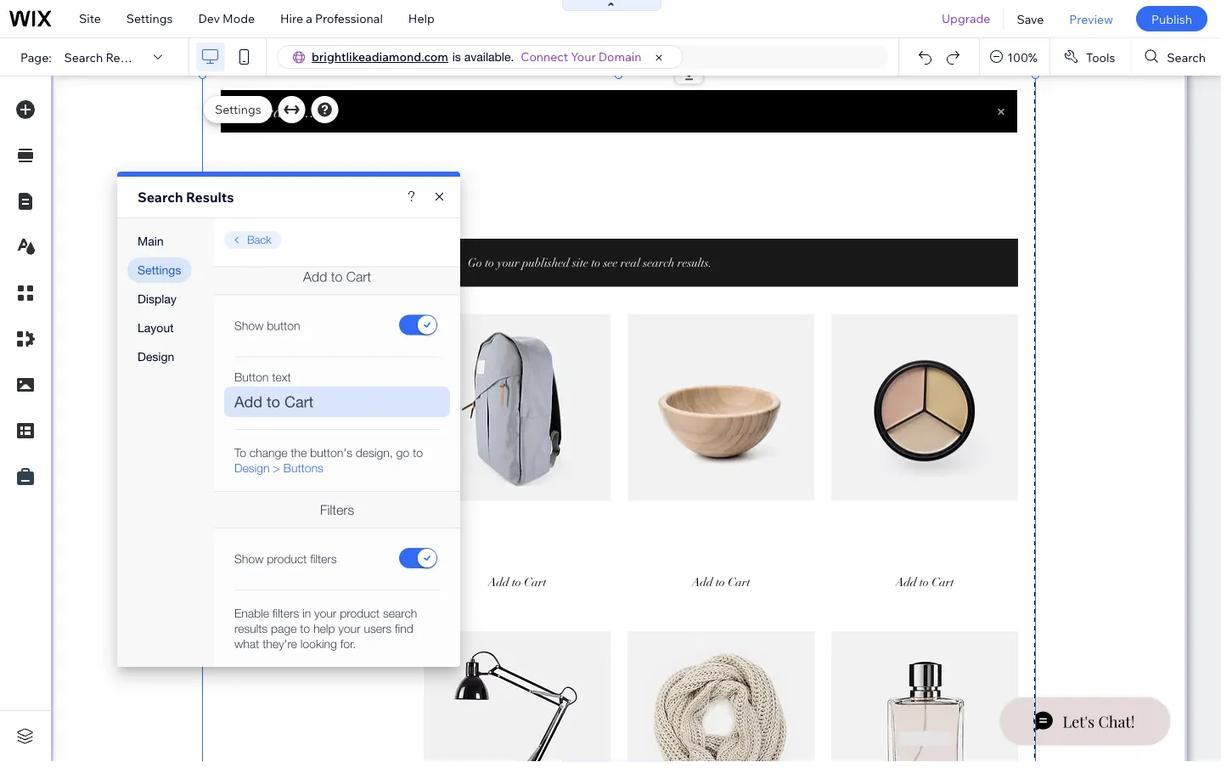 Task type: vqa. For each thing, say whether or not it's contained in the screenshot.
the middle the Search
yes



Task type: locate. For each thing, give the bounding box(es) containing it.
0 horizontal spatial search
[[64, 49, 103, 64]]

1 vertical spatial search results
[[138, 189, 234, 206]]

search
[[64, 49, 103, 64], [1168, 49, 1206, 64], [138, 189, 183, 206]]

is available. connect your domain
[[453, 49, 642, 64]]

settings
[[126, 11, 173, 26], [215, 102, 261, 117]]

publish
[[1152, 11, 1193, 26]]

preview
[[1070, 11, 1114, 26]]

1 vertical spatial results
[[186, 189, 234, 206]]

help
[[409, 11, 435, 26]]

0 vertical spatial settings
[[126, 11, 173, 26]]

1 vertical spatial settings
[[215, 102, 261, 117]]

brightlikeadiamond.com
[[312, 49, 448, 64]]

2 horizontal spatial search
[[1168, 49, 1206, 64]]

1 horizontal spatial results
[[186, 189, 234, 206]]

mode
[[223, 11, 255, 26]]

hire
[[280, 11, 303, 26]]

is
[[453, 50, 461, 64]]

connect
[[521, 49, 569, 64]]

search inside button
[[1168, 49, 1206, 64]]

hire a professional
[[280, 11, 383, 26]]

available.
[[464, 50, 514, 64]]

results
[[106, 49, 146, 64], [186, 189, 234, 206]]

save
[[1017, 11, 1044, 26]]

0 vertical spatial search results
[[64, 49, 146, 64]]

0 vertical spatial results
[[106, 49, 146, 64]]

0 horizontal spatial settings
[[126, 11, 173, 26]]

site
[[79, 11, 101, 26]]

tools button
[[1051, 38, 1131, 76]]

upgrade
[[942, 11, 991, 26]]

search results
[[64, 49, 146, 64], [138, 189, 234, 206]]



Task type: describe. For each thing, give the bounding box(es) containing it.
100% button
[[981, 38, 1050, 76]]

dev
[[198, 11, 220, 26]]

publish button
[[1137, 6, 1208, 31]]

a
[[306, 11, 313, 26]]

search button
[[1132, 38, 1222, 76]]

professional
[[315, 11, 383, 26]]

100%
[[1008, 49, 1038, 64]]

0 horizontal spatial results
[[106, 49, 146, 64]]

tools
[[1087, 49, 1116, 64]]

dev mode
[[198, 11, 255, 26]]

1 horizontal spatial settings
[[215, 102, 261, 117]]

preview button
[[1057, 0, 1127, 37]]

domain
[[599, 49, 642, 64]]

1 horizontal spatial search
[[138, 189, 183, 206]]

save button
[[1005, 0, 1057, 37]]

your
[[571, 49, 596, 64]]



